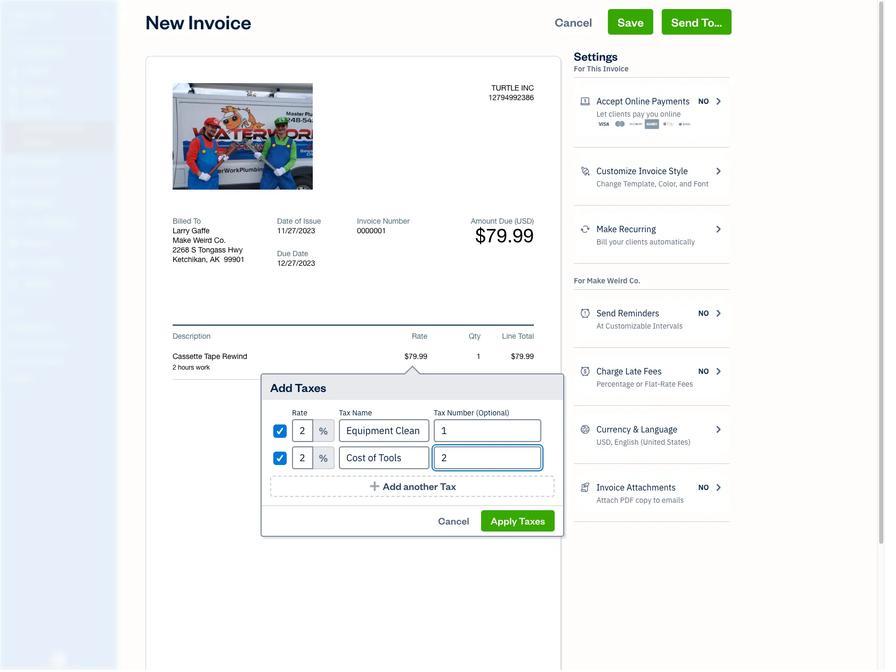 Task type: describe. For each thing, give the bounding box(es) containing it.
amount due ( usd ) $79.99
[[471, 217, 534, 247]]

send reminders
[[597, 308, 660, 319]]

weird inside "larry gaffe make weird co. 2268 s tongass hwy ketchikan, ak  99901"
[[193, 236, 212, 245]]

due for amount due ( usd )
[[435, 508, 448, 517]]

mastercard image
[[613, 119, 628, 130]]

1 vertical spatial weird
[[608, 276, 628, 286]]

4 chevronright image from the top
[[714, 365, 724, 378]]

inc for turtle inc owner
[[41, 10, 56, 20]]

0.00
[[520, 447, 534, 456]]

reminders
[[618, 308, 660, 319]]

image
[[245, 132, 269, 142]]

states)
[[667, 438, 691, 447]]

you
[[647, 109, 659, 119]]

onlinesales image
[[581, 95, 591, 108]]

1 vertical spatial clients
[[626, 237, 648, 247]]

charge late fees
[[597, 366, 662, 377]]

billed
[[173, 217, 191, 226]]

gaffe
[[192, 227, 210, 235]]

customizable
[[606, 322, 652, 331]]

usd for amount due ( usd ) $79.99
[[517, 217, 532, 226]]

settings for this invoice
[[574, 49, 629, 74]]

0 vertical spatial clients
[[609, 109, 631, 119]]

payments
[[652, 96, 690, 107]]

tax for tax number (optional)
[[434, 409, 446, 418]]

currencyandlanguage image
[[581, 423, 591, 436]]

percentage or flat-rate fees
[[597, 380, 694, 389]]

intervals
[[653, 322, 683, 331]]

of
[[295, 217, 302, 226]]

to...
[[702, 14, 723, 29]]

another
[[404, 481, 438, 493]]

date of issue
[[277, 217, 321, 226]]

to
[[193, 217, 201, 226]]

Tax name text field
[[339, 420, 430, 443]]

name
[[352, 409, 372, 418]]

usd,
[[597, 438, 613, 447]]

chart image
[[7, 259, 20, 269]]

visa image
[[597, 119, 611, 130]]

larry
[[173, 227, 190, 235]]

amount for amount due ( usd ) $79.99
[[471, 217, 497, 226]]

settings image
[[8, 374, 114, 383]]

0 vertical spatial make
[[597, 224, 618, 235]]

new invoice
[[146, 9, 252, 34]]

send to... button
[[662, 9, 732, 35]]

change
[[597, 179, 622, 189]]

line
[[503, 332, 517, 341]]

&
[[633, 425, 639, 435]]

timer image
[[7, 218, 20, 229]]

currency & language
[[597, 425, 678, 435]]

Item Quantity text field
[[466, 353, 481, 361]]

( for amount due ( usd ) $79.99
[[515, 217, 517, 226]]

apple pay image
[[662, 119, 676, 130]]

send for send to...
[[672, 14, 699, 29]]

customize
[[597, 166, 637, 177]]

( for amount due ( usd )
[[450, 508, 452, 517]]

charge
[[597, 366, 624, 377]]

new
[[146, 9, 185, 34]]

taxes for apply taxes
[[519, 515, 546, 527]]

tax for tax
[[458, 447, 470, 456]]

client image
[[7, 67, 20, 77]]

rate for line total
[[412, 332, 428, 341]]

Item Rate (USD) text field
[[404, 353, 428, 361]]

larry gaffe make weird co. 2268 s tongass hwy ketchikan, ak  99901
[[173, 227, 245, 264]]

latefees image
[[581, 365, 591, 378]]

(optional)
[[476, 409, 510, 418]]

tax number (optional)
[[434, 409, 510, 418]]

apply taxes button
[[481, 511, 555, 532]]

pdf
[[621, 496, 634, 506]]

1 vertical spatial fees
[[678, 380, 694, 389]]

cancel button for apply taxes
[[429, 511, 479, 532]]

add taxes
[[270, 380, 326, 395]]

to
[[654, 496, 661, 506]]

or
[[637, 380, 644, 389]]

recurring
[[620, 224, 656, 235]]

2268
[[173, 246, 189, 254]]

late
[[626, 366, 642, 377]]

chevronright image for send reminders
[[714, 307, 724, 320]]

let clients pay you online
[[597, 109, 681, 119]]

your
[[610, 237, 624, 247]]

line total
[[503, 332, 534, 341]]

no for invoice attachments
[[699, 483, 710, 493]]

number for invoice
[[383, 217, 410, 226]]

amount for amount due ( usd )
[[406, 508, 433, 517]]

delete tax image
[[544, 452, 555, 465]]

Line Total (USD) text field
[[511, 353, 534, 361]]

language
[[641, 425, 678, 435]]

let
[[597, 109, 607, 119]]

2 chevronright image from the top
[[714, 423, 724, 436]]

2 vertical spatial make
[[587, 276, 606, 286]]

turtle inc 12794992386
[[489, 84, 534, 102]]

12/27/2023 button
[[277, 259, 341, 268]]

turtle inc owner
[[9, 10, 56, 29]]

2 for from the top
[[574, 276, 586, 286]]

cancel for save
[[555, 14, 593, 29]]

font
[[694, 179, 709, 189]]

expense image
[[7, 178, 20, 188]]

qty
[[469, 332, 481, 341]]

make recurring
[[597, 224, 656, 235]]

bill
[[597, 237, 608, 247]]

attachments
[[627, 483, 676, 493]]

accept online payments
[[597, 96, 690, 107]]

tongass
[[198, 246, 226, 254]]

taxes for add taxes
[[295, 380, 326, 395]]

attach
[[597, 496, 619, 506]]

paintbrush image
[[581, 165, 591, 178]]

online
[[661, 109, 681, 119]]

send to...
[[672, 14, 723, 29]]

issue
[[304, 217, 321, 226]]

check image for tax name text box "tax rate (percentage)" "text field"
[[275, 426, 285, 437]]

owner
[[9, 21, 28, 29]]



Task type: vqa. For each thing, say whether or not it's contained in the screenshot.
2nd $0.00 link from the top
no



Task type: locate. For each thing, give the bounding box(es) containing it.
due inside amount due ( usd ) $79.99
[[500, 217, 513, 226]]

3 chevronright image from the top
[[714, 223, 724, 236]]

invoice inside settings for this invoice
[[604, 64, 629, 74]]

accept
[[597, 96, 624, 107]]

at
[[597, 322, 604, 331]]

2 horizontal spatial rate
[[661, 380, 676, 389]]

3 chevronright image from the top
[[714, 482, 724, 494]]

tax up subtotal
[[434, 409, 446, 418]]

turtle for turtle inc owner
[[9, 10, 39, 20]]

1 vertical spatial make
[[173, 236, 191, 245]]

0 horizontal spatial rate
[[292, 409, 308, 418]]

) left the refresh icon in the right of the page
[[532, 217, 534, 226]]

tax name
[[339, 409, 372, 418]]

1 vertical spatial co.
[[630, 276, 641, 286]]

at customizable intervals
[[597, 322, 683, 331]]

0 vertical spatial weird
[[193, 236, 212, 245]]

0 horizontal spatial cancel
[[439, 515, 470, 527]]

1 vertical spatial $79.99
[[512, 508, 534, 517]]

add down enter an item description text field
[[270, 380, 293, 395]]

ketchikan,
[[173, 255, 208, 264]]

turtle for turtle inc 12794992386
[[492, 84, 520, 92]]

1 vertical spatial date
[[293, 250, 308, 258]]

main element
[[0, 0, 144, 671]]

2 no from the top
[[699, 309, 710, 318]]

make inside "larry gaffe make weird co. 2268 s tongass hwy ketchikan, ak  99901"
[[173, 236, 191, 245]]

no for charge late fees
[[699, 367, 710, 377]]

usd, english (united states)
[[597, 438, 691, 447]]

1 horizontal spatial rate
[[412, 332, 428, 341]]

79.99
[[516, 468, 534, 477]]

4 no from the top
[[699, 483, 710, 493]]

1 vertical spatial send
[[597, 308, 616, 319]]

0 horizontal spatial due
[[277, 250, 291, 258]]

12/27/2023
[[277, 259, 316, 268]]

99901
[[224, 255, 245, 264]]

0 vertical spatial inc
[[41, 10, 56, 20]]

0 vertical spatial cancel
[[555, 14, 593, 29]]

0 vertical spatial amount
[[471, 217, 497, 226]]

2 vertical spatial due
[[435, 508, 448, 517]]

1 vertical spatial )
[[468, 508, 470, 517]]

0 horizontal spatial )
[[468, 508, 470, 517]]

1 horizontal spatial cancel
[[555, 14, 593, 29]]

amount inside total amount paid
[[426, 480, 452, 489]]

flat-
[[645, 380, 661, 389]]

bill your clients automatically
[[597, 237, 696, 247]]

billed to
[[173, 217, 201, 226]]

add for add taxes
[[270, 380, 293, 395]]

( inside amount due ( usd ) $79.99
[[515, 217, 517, 226]]

tax right another
[[440, 481, 457, 493]]

1 vertical spatial tax rate (percentage) text field
[[292, 447, 314, 470]]

1 horizontal spatial send
[[672, 14, 699, 29]]

send
[[672, 14, 699, 29], [597, 308, 616, 319]]

percentage
[[597, 380, 635, 389]]

2 chevronright image from the top
[[714, 165, 724, 178]]

due date 12/27/2023
[[277, 250, 316, 268]]

0 horizontal spatial total
[[454, 468, 470, 477]]

add right plus image
[[383, 481, 402, 493]]

attach pdf copy to emails
[[597, 496, 684, 506]]

co.
[[214, 236, 226, 245], [630, 276, 641, 286]]

0 vertical spatial check image
[[275, 426, 285, 437]]

clients
[[609, 109, 631, 119], [626, 237, 648, 247]]

0 vertical spatial usd
[[517, 217, 532, 226]]

dashboard image
[[7, 46, 20, 57]]

weird down the gaffe
[[193, 236, 212, 245]]

0 vertical spatial rate
[[412, 332, 428, 341]]

0 vertical spatial add
[[270, 380, 293, 395]]

for up latereminders image
[[574, 276, 586, 286]]

2 tax rate (percentage) text field from the top
[[292, 447, 314, 470]]

1 horizontal spatial )
[[532, 217, 534, 226]]

template,
[[624, 179, 657, 189]]

$79.99 inside amount due ( usd ) $79.99
[[476, 225, 534, 247]]

1 vertical spatial inc
[[522, 84, 534, 92]]

for left this
[[574, 64, 586, 74]]

money image
[[7, 238, 20, 249]]

1 vertical spatial usd
[[452, 508, 468, 517]]

pay
[[633, 109, 645, 119]]

turtle inside turtle inc owner
[[9, 10, 39, 20]]

rate right or
[[661, 380, 676, 389]]

rate up item rate (usd) text field
[[412, 332, 428, 341]]

no for send reminders
[[699, 309, 710, 318]]

turtle
[[9, 10, 39, 20], [492, 84, 520, 92]]

1 vertical spatial for
[[574, 276, 586, 286]]

usd for amount due ( usd )
[[452, 508, 468, 517]]

1 horizontal spatial total
[[519, 332, 534, 341]]

number up enter an invoice # text field
[[383, 217, 410, 226]]

number up subtotal
[[447, 409, 475, 418]]

delete image
[[218, 132, 269, 142]]

save button
[[609, 9, 654, 35]]

12794992386
[[489, 93, 534, 102]]

send inside button
[[672, 14, 699, 29]]

turtle up owner
[[9, 10, 39, 20]]

date inside 'due date 12/27/2023'
[[293, 250, 308, 258]]

0 horizontal spatial weird
[[193, 236, 212, 245]]

emails
[[662, 496, 684, 506]]

total
[[519, 332, 534, 341], [454, 468, 470, 477]]

style
[[669, 166, 689, 177]]

automatically
[[650, 237, 696, 247]]

chevronright image
[[714, 95, 724, 108], [714, 165, 724, 178], [714, 223, 724, 236], [714, 365, 724, 378]]

clients down accept
[[609, 109, 631, 119]]

estimate image
[[7, 87, 20, 98]]

invoice number
[[357, 217, 410, 226]]

0 vertical spatial turtle
[[9, 10, 39, 20]]

online
[[626, 96, 650, 107]]

0 vertical spatial $79.99
[[476, 225, 534, 247]]

0 horizontal spatial fees
[[644, 366, 662, 377]]

tax inside button
[[440, 481, 457, 493]]

0 vertical spatial (
[[515, 217, 517, 226]]

inc for turtle inc 12794992386
[[522, 84, 534, 92]]

invoice image
[[7, 107, 20, 118]]

1 horizontal spatial fees
[[678, 380, 694, 389]]

delete
[[218, 132, 243, 142]]

2 horizontal spatial due
[[500, 217, 513, 226]]

co. up the reminders
[[630, 276, 641, 286]]

apply taxes
[[491, 515, 546, 527]]

1 horizontal spatial taxes
[[519, 515, 546, 527]]

1 for from the top
[[574, 64, 586, 74]]

send up at
[[597, 308, 616, 319]]

)
[[532, 217, 534, 226], [468, 508, 470, 517]]

number
[[383, 217, 410, 226], [447, 409, 475, 418]]

Enter an Item Description text field
[[173, 364, 374, 372]]

fees
[[644, 366, 662, 377], [678, 380, 694, 389]]

send for send reminders
[[597, 308, 616, 319]]

tax rate (percentage) text field for tax name text box
[[292, 420, 314, 443]]

customize invoice style
[[597, 166, 689, 177]]

apps image
[[8, 306, 114, 315]]

american express image
[[645, 119, 660, 130]]

3 no from the top
[[699, 367, 710, 377]]

inc
[[41, 10, 56, 20], [522, 84, 534, 92]]

1 vertical spatial number
[[447, 409, 475, 418]]

clients down recurring
[[626, 237, 648, 247]]

amount inside amount due ( usd ) $79.99
[[471, 217, 497, 226]]

plus image
[[369, 482, 381, 492]]

inc inside turtle inc 12794992386
[[522, 84, 534, 92]]

Enter an Invoice # text field
[[357, 227, 387, 235]]

1 vertical spatial taxes
[[519, 515, 546, 527]]

cancel up settings
[[555, 14, 593, 29]]

weird up send reminders
[[608, 276, 628, 286]]

1 vertical spatial turtle
[[492, 84, 520, 92]]

save
[[618, 14, 644, 29]]

add another tax button
[[270, 476, 555, 498]]

0 vertical spatial co.
[[214, 236, 226, 245]]

cancel down paid
[[439, 515, 470, 527]]

add
[[270, 380, 293, 395], [383, 481, 402, 493]]

1 horizontal spatial weird
[[608, 276, 628, 286]]

total amount paid
[[426, 468, 470, 489]]

items and services image
[[8, 340, 114, 349]]

no
[[699, 97, 710, 106], [699, 309, 710, 318], [699, 367, 710, 377], [699, 483, 710, 493]]

check image for "tax rate (percentage)" "text field" related to tax name text field
[[275, 453, 285, 464]]

rate for tax number (optional)
[[292, 409, 308, 418]]

1 no from the top
[[699, 97, 710, 106]]

weird
[[193, 236, 212, 245], [608, 276, 628, 286]]

fees up flat-
[[644, 366, 662, 377]]

0 vertical spatial tax rate (percentage) text field
[[292, 420, 314, 443]]

Issue date in MM/DD/YYYY format text field
[[277, 227, 341, 235]]

co. inside "larry gaffe make weird co. 2268 s tongass hwy ketchikan, ak  99901"
[[214, 236, 226, 245]]

0 horizontal spatial co.
[[214, 236, 226, 245]]

0 vertical spatial taxes
[[295, 380, 326, 395]]

(united
[[641, 438, 666, 447]]

english
[[615, 438, 639, 447]]

) down paid
[[468, 508, 470, 517]]

rate down add taxes
[[292, 409, 308, 418]]

0 horizontal spatial number
[[383, 217, 410, 226]]

1 horizontal spatial number
[[447, 409, 475, 418]]

1 horizontal spatial inc
[[522, 84, 534, 92]]

refresh image
[[581, 223, 591, 236]]

hwy
[[228, 246, 243, 254]]

1 chevronright image from the top
[[714, 307, 724, 320]]

0 vertical spatial chevronright image
[[714, 307, 724, 320]]

bank image
[[678, 119, 692, 130]]

number for tax
[[447, 409, 475, 418]]

1 vertical spatial total
[[454, 468, 470, 477]]

make up bill in the right top of the page
[[597, 224, 618, 235]]

1 horizontal spatial turtle
[[492, 84, 520, 92]]

co. up tongass
[[214, 236, 226, 245]]

0 vertical spatial date
[[277, 217, 293, 226]]

amount due ( usd )
[[406, 508, 470, 517]]

1 horizontal spatial due
[[435, 508, 448, 517]]

add another tax
[[383, 481, 457, 493]]

1 vertical spatial add
[[383, 481, 402, 493]]

Tax Rate (Percentage) text field
[[292, 420, 314, 443], [292, 447, 314, 470]]

cancel button up settings
[[546, 9, 602, 35]]

due inside 'due date 12/27/2023'
[[277, 250, 291, 258]]

latereminders image
[[581, 307, 591, 320]]

0 vertical spatial )
[[532, 217, 534, 226]]

1 check image from the top
[[275, 426, 285, 437]]

add inside button
[[383, 481, 402, 493]]

0 horizontal spatial usd
[[452, 508, 468, 517]]

make down larry
[[173, 236, 191, 245]]

Tax number text field
[[434, 420, 542, 443]]

tax
[[339, 409, 351, 418], [434, 409, 446, 418], [458, 447, 470, 456], [440, 481, 457, 493]]

1 horizontal spatial add
[[383, 481, 402, 493]]

1 vertical spatial amount
[[426, 480, 452, 489]]

1 horizontal spatial (
[[515, 217, 517, 226]]

1 vertical spatial chevronright image
[[714, 423, 724, 436]]

total up paid
[[454, 468, 470, 477]]

1 horizontal spatial cancel button
[[546, 9, 602, 35]]

1 vertical spatial rate
[[661, 380, 676, 389]]

1 chevronright image from the top
[[714, 95, 724, 108]]

rate
[[412, 332, 428, 341], [661, 380, 676, 389], [292, 409, 308, 418]]

cancel
[[555, 14, 593, 29], [439, 515, 470, 527]]

description
[[173, 332, 211, 341]]

0 vertical spatial for
[[574, 64, 586, 74]]

make up latereminders image
[[587, 276, 606, 286]]

1 tax rate (percentage) text field from the top
[[292, 420, 314, 443]]

0 horizontal spatial turtle
[[9, 10, 39, 20]]

1 vertical spatial cancel
[[439, 515, 470, 527]]

Enter an Item Name text field
[[173, 352, 374, 362]]

add for add another tax
[[383, 481, 402, 493]]

Tax name text field
[[339, 447, 430, 470]]

1 horizontal spatial co.
[[630, 276, 641, 286]]

0 horizontal spatial taxes
[[295, 380, 326, 395]]

this
[[587, 64, 602, 74]]

1 vertical spatial due
[[277, 250, 291, 258]]

0 vertical spatial fees
[[644, 366, 662, 377]]

0 vertical spatial due
[[500, 217, 513, 226]]

1 vertical spatial (
[[450, 508, 452, 517]]

freshbooks image
[[50, 654, 67, 667]]

make
[[597, 224, 618, 235], [173, 236, 191, 245], [587, 276, 606, 286]]

tax down subtotal
[[458, 447, 470, 456]]

0 vertical spatial total
[[519, 332, 534, 341]]

s
[[191, 246, 196, 254]]

(
[[515, 217, 517, 226], [450, 508, 452, 517]]

chevronright image for invoice attachments
[[714, 482, 724, 494]]

team members image
[[8, 323, 114, 332]]

copy
[[636, 496, 652, 506]]

2 vertical spatial chevronright image
[[714, 482, 724, 494]]

0 horizontal spatial inc
[[41, 10, 56, 20]]

date left of
[[277, 217, 293, 226]]

0 vertical spatial cancel button
[[546, 9, 602, 35]]

inc inside turtle inc owner
[[41, 10, 56, 20]]

fees right flat-
[[678, 380, 694, 389]]

taxes right apply
[[519, 515, 546, 527]]

0 vertical spatial send
[[672, 14, 699, 29]]

color,
[[659, 179, 678, 189]]

for inside settings for this invoice
[[574, 64, 586, 74]]

cancel button down paid
[[429, 511, 479, 532]]

0 horizontal spatial add
[[270, 380, 293, 395]]

usd inside amount due ( usd ) $79.99
[[517, 217, 532, 226]]

total right line
[[519, 332, 534, 341]]

2 check image from the top
[[275, 453, 285, 464]]

send left to...
[[672, 14, 699, 29]]

date up 12/27/2023
[[293, 250, 308, 258]]

no for accept online payments
[[699, 97, 710, 106]]

tax left name
[[339, 409, 351, 418]]

settings
[[574, 49, 618, 63]]

1 horizontal spatial usd
[[517, 217, 532, 226]]

) for amount due ( usd )
[[468, 508, 470, 517]]

Tax number text field
[[434, 447, 542, 470]]

report image
[[7, 279, 20, 290]]

check image
[[275, 426, 285, 437], [275, 453, 285, 464]]

1 vertical spatial cancel button
[[429, 511, 479, 532]]

subtotal
[[441, 426, 470, 435]]

change template, color, and font
[[597, 179, 709, 189]]

for make weird co.
[[574, 276, 641, 286]]

payment image
[[7, 157, 20, 168]]

1 vertical spatial check image
[[275, 453, 285, 464]]

apply
[[491, 515, 517, 527]]

cancel for apply taxes
[[439, 515, 470, 527]]

turtle inside turtle inc 12794992386
[[492, 84, 520, 92]]

chevronright image
[[714, 307, 724, 320], [714, 423, 724, 436], [714, 482, 724, 494]]

0 vertical spatial number
[[383, 217, 410, 226]]

2 vertical spatial amount
[[406, 508, 433, 517]]

0 horizontal spatial cancel button
[[429, 511, 479, 532]]

taxes inside button
[[519, 515, 546, 527]]

and
[[680, 179, 692, 189]]

2 vertical spatial rate
[[292, 409, 308, 418]]

due
[[500, 217, 513, 226], [277, 250, 291, 258], [435, 508, 448, 517]]

0 horizontal spatial send
[[597, 308, 616, 319]]

tax for tax name
[[339, 409, 351, 418]]

due for amount due ( usd ) $79.99
[[500, 217, 513, 226]]

bank connections image
[[8, 357, 114, 366]]

0 horizontal spatial (
[[450, 508, 452, 517]]

discover image
[[629, 119, 644, 130]]

tax rate (percentage) text field for tax name text field
[[292, 447, 314, 470]]

project image
[[7, 198, 20, 209]]

invoices image
[[581, 482, 591, 494]]

currency
[[597, 425, 631, 435]]

taxes down enter an item description text field
[[295, 380, 326, 395]]

) for amount due ( usd ) $79.99
[[532, 217, 534, 226]]

cancel button for save
[[546, 9, 602, 35]]

total inside total amount paid
[[454, 468, 470, 477]]

) inside amount due ( usd ) $79.99
[[532, 217, 534, 226]]

paid
[[455, 480, 470, 489]]

turtle up 12794992386
[[492, 84, 520, 92]]



